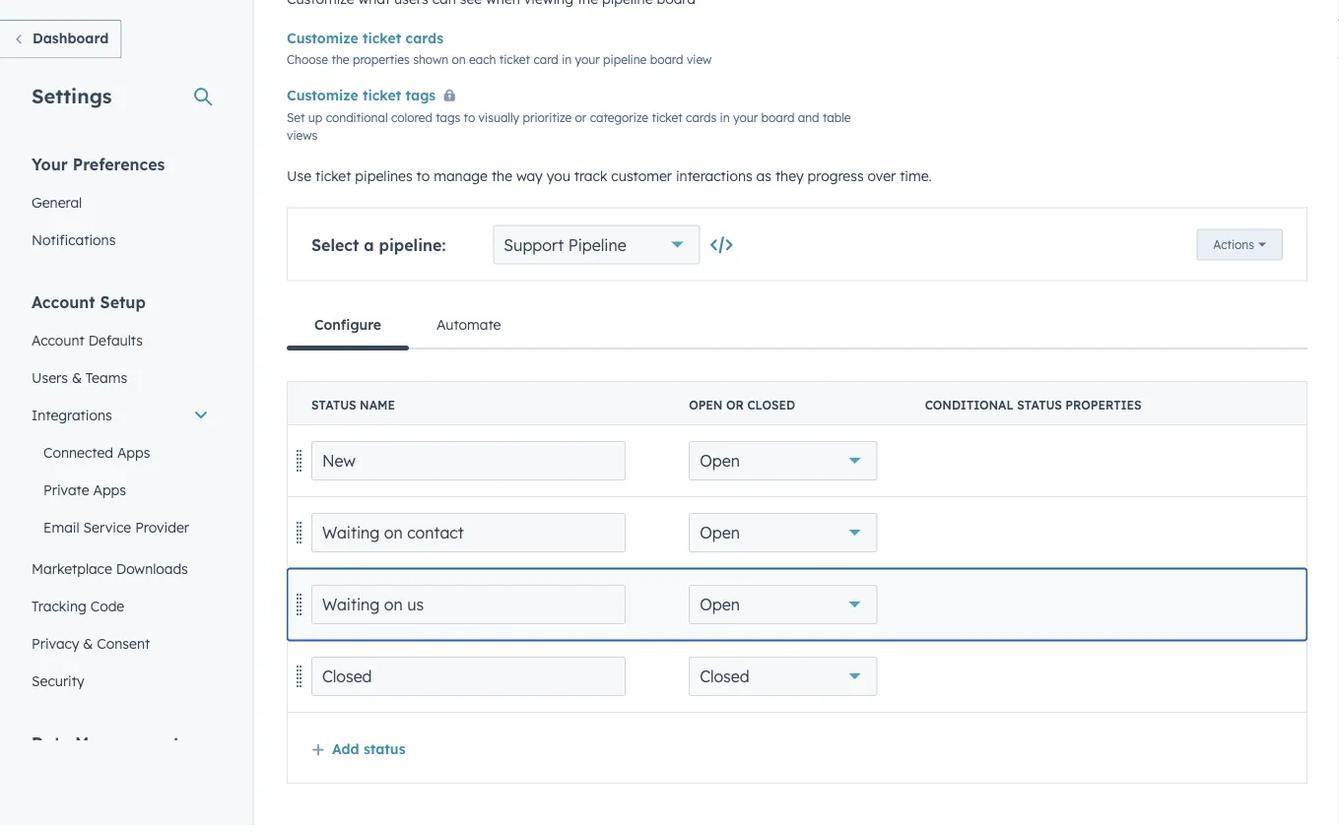 Task type: vqa. For each thing, say whether or not it's contained in the screenshot.
Apoptosis
no



Task type: locate. For each thing, give the bounding box(es) containing it.
settings
[[32, 83, 112, 108]]

board left view
[[650, 52, 683, 67]]

users & teams
[[32, 369, 127, 386]]

ticket right use
[[315, 168, 351, 185]]

board left and
[[761, 111, 795, 126]]

0 vertical spatial cards
[[406, 30, 443, 47]]

open button up closed popup button
[[689, 585, 878, 625]]

open for "stage waiting on us is currently in position 3. reorder it by using the up and down arrow keys." element
[[700, 595, 740, 615]]

notifications link
[[20, 221, 221, 259]]

stage name text field for open
[[311, 441, 626, 481]]

notifications
[[32, 231, 116, 248]]

open button inside "stage waiting on us is currently in position 3. reorder it by using the up and down arrow keys." element
[[689, 585, 878, 625]]

account for account defaults
[[32, 332, 85, 349]]

customize inside customize ticket tags button
[[287, 87, 358, 104]]

1 vertical spatial cards
[[686, 111, 717, 126]]

properties
[[353, 52, 410, 67], [1066, 398, 1142, 413]]

open inside stage new is currently in position 1. reorder it by using the up and down arrow keys. element
[[700, 451, 740, 471]]

your inside set up conditional colored tags to visually prioritize or categorize ticket cards in your board and table views
[[733, 111, 758, 126]]

open button
[[689, 441, 878, 481], [689, 513, 878, 553], [689, 585, 878, 625]]

cards inside set up conditional colored tags to visually prioritize or categorize ticket cards in your board and table views
[[686, 111, 717, 126]]

1 horizontal spatial your
[[733, 111, 758, 126]]

stage name text field inside stage closed is currently in position 4. reorder it by using the up and down arrow keys. element
[[311, 657, 626, 697]]

0 horizontal spatial cards
[[406, 30, 443, 47]]

customize inside customize ticket cards choose the properties shown on each ticket card in your pipeline board view
[[287, 30, 358, 47]]

preferences
[[73, 154, 165, 174]]

status right conditional
[[1017, 398, 1062, 413]]

name
[[360, 398, 395, 413]]

board inside customize ticket cards choose the properties shown on each ticket card in your pipeline board view
[[650, 52, 683, 67]]

as
[[756, 168, 772, 185]]

3 open button from the top
[[689, 585, 878, 625]]

tracking code link
[[20, 588, 221, 625]]

open or closed
[[689, 398, 795, 413]]

ticket up customize ticket tags button
[[363, 30, 401, 47]]

stage waiting on contact is currently in position 2. reorder it by using the up and down arrow keys. element
[[287, 497, 1307, 569]]

1 vertical spatial stage name text field
[[311, 657, 626, 697]]

management
[[75, 734, 179, 753]]

email
[[43, 519, 79, 536]]

your left pipeline
[[575, 52, 600, 67]]

time.
[[900, 168, 932, 185]]

board inside set up conditional colored tags to visually prioritize or categorize ticket cards in your board and table views
[[761, 111, 795, 126]]

0 vertical spatial properties
[[353, 52, 410, 67]]

0 vertical spatial board
[[650, 52, 683, 67]]

add status button
[[311, 741, 406, 758]]

2 vertical spatial open button
[[689, 585, 878, 625]]

way
[[516, 168, 543, 185]]

general link
[[20, 184, 221, 221]]

status
[[311, 398, 356, 413]]

closed button
[[689, 657, 878, 697]]

1 horizontal spatial properties
[[1066, 398, 1142, 413]]

0 horizontal spatial your
[[575, 52, 600, 67]]

0 vertical spatial in
[[562, 52, 572, 67]]

1 vertical spatial &
[[83, 635, 93, 652]]

2 account from the top
[[32, 332, 85, 349]]

0 horizontal spatial &
[[72, 369, 82, 386]]

tab list containing configure
[[287, 302, 1308, 351]]

1 vertical spatial to
[[416, 168, 430, 185]]

1 vertical spatial tags
[[436, 111, 460, 126]]

closed
[[747, 398, 795, 413]]

in inside customize ticket cards choose the properties shown on each ticket card in your pipeline board view
[[562, 52, 572, 67]]

ticket inside button
[[363, 87, 401, 104]]

0 horizontal spatial status
[[364, 741, 406, 758]]

add
[[332, 741, 359, 758]]

stage name text field for delete button
[[311, 585, 558, 625]]

customize for customize ticket tags
[[287, 87, 358, 104]]

0 horizontal spatial board
[[650, 52, 683, 67]]

manage
[[434, 168, 488, 185]]

0 horizontal spatial the
[[332, 52, 349, 67]]

&
[[72, 369, 82, 386], [83, 635, 93, 652]]

0 vertical spatial stage name text field
[[311, 441, 626, 481]]

stage closed is currently in position 4. reorder it by using the up and down arrow keys. element
[[287, 641, 1307, 713]]

your
[[575, 52, 600, 67], [733, 111, 758, 126]]

0 vertical spatial account
[[32, 292, 95, 312]]

1 horizontal spatial board
[[761, 111, 795, 126]]

1 vertical spatial open button
[[689, 513, 878, 553]]

categorize
[[590, 111, 648, 126]]

open button down "closed"
[[689, 441, 878, 481]]

1 open button from the top
[[689, 441, 878, 481]]

customer
[[611, 168, 672, 185]]

1 stage name text field from the top
[[311, 441, 626, 481]]

1 horizontal spatial or
[[726, 398, 744, 413]]

1 vertical spatial apps
[[93, 481, 126, 499]]

general
[[32, 194, 82, 211]]

service
[[83, 519, 131, 536]]

open inside "stage waiting on us is currently in position 3. reorder it by using the up and down arrow keys." element
[[700, 595, 740, 615]]

account up "account defaults" on the left
[[32, 292, 95, 312]]

email service provider link
[[20, 509, 221, 546]]

to left the manage
[[416, 168, 430, 185]]

they
[[775, 168, 804, 185]]

or right 'prioritize'
[[575, 111, 587, 126]]

1 account from the top
[[32, 292, 95, 312]]

customize ticket cards button
[[287, 27, 443, 51]]

open button down stage new is currently in position 1. reorder it by using the up and down arrow keys. element
[[689, 513, 878, 553]]

1 stage name text field from the top
[[311, 513, 626, 553]]

your up as at the top right of page
[[733, 111, 758, 126]]

0 horizontal spatial properties
[[353, 52, 410, 67]]

tags
[[406, 87, 436, 104], [436, 111, 460, 126]]

tags up colored
[[406, 87, 436, 104]]

choose
[[287, 52, 328, 67]]

1 vertical spatial your
[[733, 111, 758, 126]]

1 horizontal spatial status
[[1017, 398, 1062, 413]]

0 horizontal spatial or
[[575, 111, 587, 126]]

open button inside stage waiting on contact is currently in position 2. reorder it by using the up and down arrow keys. element
[[689, 513, 878, 553]]

you
[[547, 168, 570, 185]]

1 vertical spatial status
[[364, 741, 406, 758]]

add status
[[332, 741, 406, 758]]

pipeline:
[[379, 236, 446, 255]]

1 horizontal spatial cards
[[686, 111, 717, 126]]

open inside stage waiting on contact is currently in position 2. reorder it by using the up and down arrow keys. element
[[700, 523, 740, 543]]

to left the "visually" on the top left of page
[[464, 111, 475, 126]]

1 horizontal spatial in
[[720, 111, 730, 126]]

& right users
[[72, 369, 82, 386]]

0 vertical spatial tags
[[406, 87, 436, 104]]

0 horizontal spatial in
[[562, 52, 572, 67]]

in right 'card'
[[562, 52, 572, 67]]

0 vertical spatial &
[[72, 369, 82, 386]]

the left way
[[492, 168, 512, 185]]

& for privacy
[[83, 635, 93, 652]]

cards up shown
[[406, 30, 443, 47]]

and
[[798, 111, 819, 126]]

on
[[452, 52, 466, 67]]

0 vertical spatial status
[[1017, 398, 1062, 413]]

1 vertical spatial stage name text field
[[311, 585, 558, 625]]

1 vertical spatial board
[[761, 111, 795, 126]]

cards
[[406, 30, 443, 47], [686, 111, 717, 126]]

& right privacy
[[83, 635, 93, 652]]

tags right colored
[[436, 111, 460, 126]]

0 vertical spatial customize
[[287, 30, 358, 47]]

customize up the up
[[287, 87, 358, 104]]

colored
[[391, 111, 432, 126]]

2 customize from the top
[[287, 87, 358, 104]]

stage name text field inside stage new is currently in position 1. reorder it by using the up and down arrow keys. element
[[311, 441, 626, 481]]

board for conditional
[[761, 111, 795, 126]]

2 stage name text field from the top
[[311, 585, 558, 625]]

1 horizontal spatial &
[[83, 635, 93, 652]]

apps
[[117, 444, 150, 461], [93, 481, 126, 499]]

0 vertical spatial apps
[[117, 444, 150, 461]]

prioritize
[[523, 111, 572, 126]]

teams
[[86, 369, 127, 386]]

stage name text field inside "stage waiting on us is currently in position 3. reorder it by using the up and down arrow keys." element
[[311, 585, 558, 625]]

board for cards
[[650, 52, 683, 67]]

tab list
[[287, 302, 1308, 351]]

Stage name text field
[[311, 513, 626, 553], [311, 585, 558, 625]]

code
[[90, 598, 124, 615]]

connected
[[43, 444, 113, 461]]

your preferences element
[[20, 153, 221, 259]]

customize ticket tags
[[287, 87, 436, 104]]

the
[[332, 52, 349, 67], [492, 168, 512, 185]]

apps down integrations button
[[117, 444, 150, 461]]

ticket up conditional
[[363, 87, 401, 104]]

data management
[[32, 734, 179, 753]]

status right the add
[[364, 741, 406, 758]]

1 horizontal spatial to
[[464, 111, 475, 126]]

your inside customize ticket cards choose the properties shown on each ticket card in your pipeline board view
[[575, 52, 600, 67]]

status for add
[[364, 741, 406, 758]]

open button inside stage new is currently in position 1. reorder it by using the up and down arrow keys. element
[[689, 441, 878, 481]]

support pipeline button
[[493, 226, 700, 265]]

cards down view
[[686, 111, 717, 126]]

ticket for pipelines
[[315, 168, 351, 185]]

status for conditional
[[1017, 398, 1062, 413]]

ticket right 'categorize'
[[652, 111, 683, 126]]

1 vertical spatial in
[[720, 111, 730, 126]]

stage name text field inside stage waiting on contact is currently in position 2. reorder it by using the up and down arrow keys. element
[[311, 513, 626, 553]]

shown
[[413, 52, 448, 67]]

consent
[[97, 635, 150, 652]]

in inside set up conditional colored tags to visually prioritize or categorize ticket cards in your board and table views
[[720, 111, 730, 126]]

to inside set up conditional colored tags to visually prioritize or categorize ticket cards in your board and table views
[[464, 111, 475, 126]]

1 vertical spatial or
[[726, 398, 744, 413]]

1 vertical spatial customize
[[287, 87, 358, 104]]

board
[[650, 52, 683, 67], [761, 111, 795, 126]]

views
[[287, 129, 317, 143]]

automate link
[[409, 302, 529, 349]]

support
[[504, 236, 564, 255]]

0 horizontal spatial to
[[416, 168, 430, 185]]

apps up service
[[93, 481, 126, 499]]

pipelines
[[355, 168, 413, 185]]

account up users
[[32, 332, 85, 349]]

or left "closed"
[[726, 398, 744, 413]]

customize up choose
[[287, 30, 358, 47]]

1 vertical spatial account
[[32, 332, 85, 349]]

marketplace
[[32, 560, 112, 577]]

2 open button from the top
[[689, 513, 878, 553]]

1 vertical spatial properties
[[1066, 398, 1142, 413]]

1 customize from the top
[[287, 30, 358, 47]]

0 vertical spatial stage name text field
[[311, 513, 626, 553]]

to
[[464, 111, 475, 126], [416, 168, 430, 185]]

the down customize ticket cards button
[[332, 52, 349, 67]]

ticket
[[363, 30, 401, 47], [499, 52, 530, 67], [363, 87, 401, 104], [652, 111, 683, 126], [315, 168, 351, 185]]

0 vertical spatial open button
[[689, 441, 878, 481]]

in up interactions on the right of the page
[[720, 111, 730, 126]]

connected apps link
[[20, 434, 221, 471]]

select a pipeline:
[[311, 236, 446, 255]]

0 vertical spatial your
[[575, 52, 600, 67]]

0 vertical spatial or
[[575, 111, 587, 126]]

1 vertical spatial the
[[492, 168, 512, 185]]

account
[[32, 292, 95, 312], [32, 332, 85, 349]]

0 vertical spatial to
[[464, 111, 475, 126]]

2 stage name text field from the top
[[311, 657, 626, 697]]

pipeline stages element
[[287, 381, 1308, 784]]

Stage name text field
[[311, 441, 626, 481], [311, 657, 626, 697]]

0 vertical spatial the
[[332, 52, 349, 67]]

stage name text field for open popup button within stage waiting on contact is currently in position 2. reorder it by using the up and down arrow keys. element
[[311, 513, 626, 553]]

or inside pipeline stages element
[[726, 398, 744, 413]]



Task type: describe. For each thing, give the bounding box(es) containing it.
a
[[364, 236, 374, 255]]

use
[[287, 168, 311, 185]]

users & teams link
[[20, 359, 221, 397]]

security link
[[20, 663, 221, 700]]

customize for customize ticket cards choose the properties shown on each ticket card in your pipeline board view
[[287, 30, 358, 47]]

properties inside pipeline stages element
[[1066, 398, 1142, 413]]

cards inside customize ticket cards choose the properties shown on each ticket card in your pipeline board view
[[406, 30, 443, 47]]

select
[[311, 236, 359, 255]]

apps for private apps
[[93, 481, 126, 499]]

closed
[[700, 667, 750, 687]]

apps for connected apps
[[117, 444, 150, 461]]

defaults
[[88, 332, 143, 349]]

private
[[43, 481, 89, 499]]

use ticket pipelines to manage the way you track customer interactions as they progress over time.
[[287, 168, 932, 185]]

email service provider
[[43, 519, 189, 536]]

users
[[32, 369, 68, 386]]

set up conditional colored tags to visually prioritize or categorize ticket cards in your board and table views
[[287, 111, 851, 143]]

delete button
[[580, 592, 642, 618]]

open button for "stage waiting on us is currently in position 3. reorder it by using the up and down arrow keys." element
[[689, 585, 878, 625]]

the inside customize ticket cards choose the properties shown on each ticket card in your pipeline board view
[[332, 52, 349, 67]]

provider
[[135, 519, 189, 536]]

customize ticket tags button
[[287, 84, 463, 109]]

customize ticket cards choose the properties shown on each ticket card in your pipeline board view
[[287, 30, 712, 67]]

ticket inside set up conditional colored tags to visually prioritize or categorize ticket cards in your board and table views
[[652, 111, 683, 126]]

up
[[308, 111, 323, 126]]

open popover to copy the internal identifier of the stage. image
[[712, 236, 731, 256]]

dashboard
[[33, 30, 109, 47]]

account setup element
[[20, 291, 221, 700]]

table
[[823, 111, 851, 126]]

board customization element
[[287, 0, 1308, 145]]

stage waiting on us is currently in position 3. reorder it by using the up and down arrow keys. element
[[287, 569, 1307, 641]]

open button for stage new is currently in position 1. reorder it by using the up and down arrow keys. element
[[689, 441, 878, 481]]

stage name text field for closed
[[311, 657, 626, 697]]

set
[[287, 111, 305, 126]]

support pipeline
[[504, 236, 626, 255]]

account defaults link
[[20, 322, 221, 359]]

private apps
[[43, 481, 126, 499]]

account defaults
[[32, 332, 143, 349]]

interactions
[[676, 168, 753, 185]]

or inside set up conditional colored tags to visually prioritize or categorize ticket cards in your board and table views
[[575, 111, 587, 126]]

connected apps
[[43, 444, 150, 461]]

your
[[32, 154, 68, 174]]

integrations
[[32, 406, 112, 424]]

setup
[[100, 292, 146, 312]]

conditional
[[326, 111, 388, 126]]

delete
[[593, 598, 629, 612]]

marketplace downloads link
[[20, 550, 221, 588]]

account setup
[[32, 292, 146, 312]]

ticket for cards
[[363, 30, 401, 47]]

account for account setup
[[32, 292, 95, 312]]

private apps link
[[20, 471, 221, 509]]

visually
[[479, 111, 519, 126]]

automate
[[436, 316, 501, 334]]

downloads
[[116, 560, 188, 577]]

dashboard link
[[0, 20, 122, 59]]

actions
[[1213, 238, 1254, 253]]

each
[[469, 52, 496, 67]]

actions button
[[1197, 230, 1283, 261]]

data
[[32, 734, 70, 753]]

ticket left 'card'
[[499, 52, 530, 67]]

privacy & consent
[[32, 635, 150, 652]]

open for stage waiting on contact is currently in position 2. reorder it by using the up and down arrow keys. element
[[700, 523, 740, 543]]

security
[[32, 673, 84, 690]]

open for stage new is currently in position 1. reorder it by using the up and down arrow keys. element
[[700, 451, 740, 471]]

configure link
[[287, 302, 409, 351]]

properties inside customize ticket cards choose the properties shown on each ticket card in your pipeline board view
[[353, 52, 410, 67]]

conditional status properties
[[925, 398, 1142, 413]]

pipeline
[[568, 236, 626, 255]]

track
[[574, 168, 607, 185]]

open button for stage waiting on contact is currently in position 2. reorder it by using the up and down arrow keys. element
[[689, 513, 878, 553]]

progress
[[808, 168, 864, 185]]

tags inside button
[[406, 87, 436, 104]]

privacy
[[32, 635, 79, 652]]

tags inside set up conditional colored tags to visually prioritize or categorize ticket cards in your board and table views
[[436, 111, 460, 126]]

status name
[[311, 398, 395, 413]]

1 horizontal spatial the
[[492, 168, 512, 185]]

configure
[[314, 316, 381, 334]]

over
[[868, 168, 896, 185]]

view
[[687, 52, 712, 67]]

pipeline
[[603, 52, 647, 67]]

integrations button
[[20, 397, 221, 434]]

card
[[533, 52, 559, 67]]

conditional
[[925, 398, 1014, 413]]

tracking code
[[32, 598, 124, 615]]

privacy & consent link
[[20, 625, 221, 663]]

& for users
[[72, 369, 82, 386]]

stage new is currently in position 1. reorder it by using the up and down arrow keys. element
[[287, 425, 1307, 497]]

ticket for tags
[[363, 87, 401, 104]]



